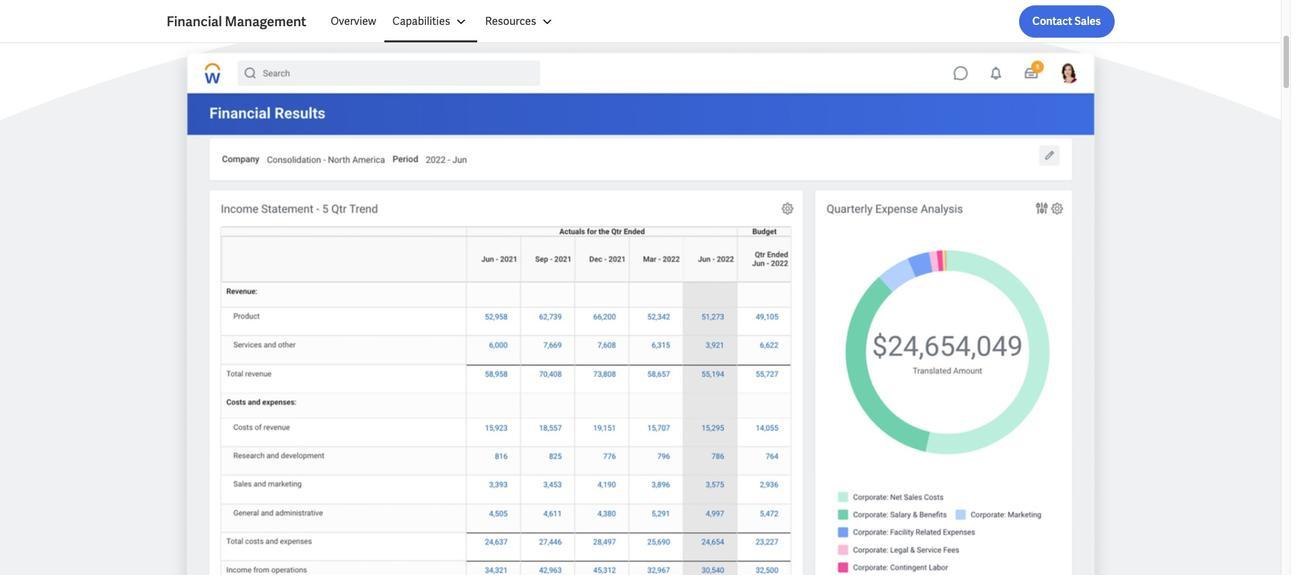 Task type: locate. For each thing, give the bounding box(es) containing it.
capabilities
[[393, 14, 450, 28]]

list
[[323, 5, 1115, 38]]

overview link
[[323, 5, 384, 38]]

financial
[[167, 13, 222, 30]]

sales
[[1075, 14, 1101, 28]]

contact
[[1033, 14, 1073, 28]]

financial accounting results dashboard showing income statement and quarterly expense analysis. image
[[167, 38, 1115, 576]]

resources button
[[477, 5, 563, 38]]

resources
[[485, 14, 537, 28]]

menu
[[323, 5, 563, 38]]

contact sales
[[1033, 14, 1101, 28]]

list containing overview
[[323, 5, 1115, 38]]



Task type: describe. For each thing, give the bounding box(es) containing it.
contact sales link
[[1019, 5, 1115, 38]]

overview
[[331, 14, 376, 28]]

menu containing overview
[[323, 5, 563, 38]]

financial management link
[[167, 12, 323, 31]]

financial management
[[167, 13, 306, 30]]

capabilities button
[[384, 5, 477, 38]]

management
[[225, 13, 306, 30]]



Task type: vqa. For each thing, say whether or not it's contained in the screenshot.
menu
yes



